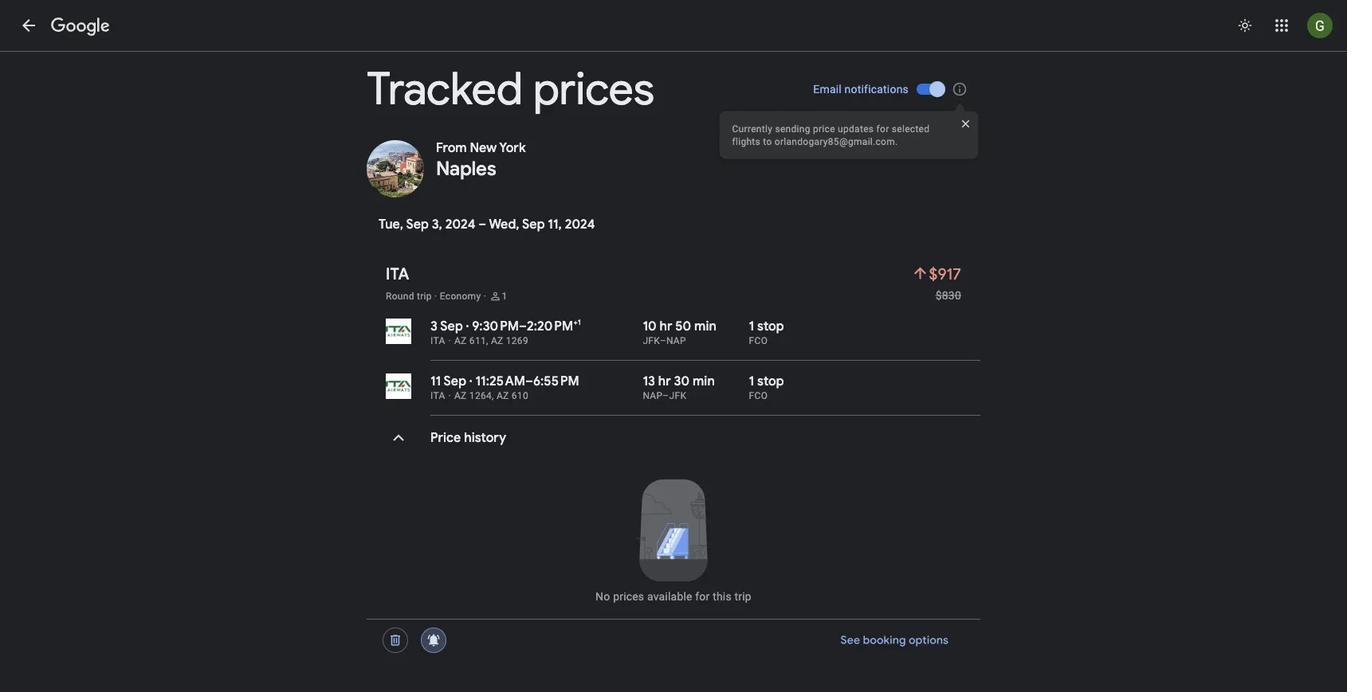 Task type: describe. For each thing, give the bounding box(es) containing it.
1 right 30
[[749, 374, 754, 390]]

airline logo image for 3 sep
[[386, 319, 411, 344]]

917 US dollars text field
[[929, 264, 962, 284]]

for inside currently sending price updates for selected flights to
[[877, 123, 889, 134]]

airline logo image for 11 sep
[[386, 374, 411, 399]]

+
[[573, 318, 578, 328]]

sending
[[775, 123, 811, 134]]

price
[[431, 430, 461, 447]]

1 inside 9:30 pm – 2:20 pm + 1
[[578, 318, 581, 328]]

11:25 am
[[476, 374, 525, 390]]

price history
[[431, 430, 506, 447]]

no
[[596, 591, 610, 604]]

.
[[895, 136, 898, 147]]

email
[[814, 83, 842, 96]]

3 sep
[[431, 319, 463, 335]]

1 passenger text field
[[502, 290, 507, 303]]

orlandogary85@gmail.com .
[[775, 136, 898, 147]]

york
[[499, 140, 526, 156]]

9:30 pm – 2:20 pm + 1
[[472, 318, 581, 335]]

0 horizontal spatial trip
[[417, 291, 432, 302]]

tue, sep 3, 2024 – wed, sep 11, 2024
[[379, 216, 595, 233]]

orlandogary85@gmail.com
[[775, 136, 895, 147]]

, for –
[[492, 391, 494, 402]]

0 vertical spatial ita
[[386, 264, 409, 284]]

min for 13 hr 30 min
[[693, 374, 715, 390]]

11
[[431, 374, 441, 390]]

6:55 pm
[[533, 374, 579, 390]]

sep for 11 sep
[[444, 374, 467, 390]]

prices for tracked prices
[[533, 61, 655, 118]]

jfk inside 10 hr 50 min jfk – nap
[[643, 336, 660, 347]]

10
[[643, 319, 657, 335]]

hr for 10
[[660, 319, 673, 335]]

1 vertical spatial trip
[[735, 591, 752, 604]]

wed,
[[489, 216, 520, 233]]

13
[[643, 374, 655, 390]]

min for 10 hr 50 min
[[695, 319, 717, 335]]

remove saved flight, round trip from new york to naples.tue, sep 3, 2024 – wed, sep 11, 2024 image
[[376, 622, 415, 660]]

naples
[[436, 157, 497, 181]]

1 vertical spatial for
[[696, 591, 710, 604]]

this
[[713, 591, 732, 604]]

1 stop fco for 13 hr 30 min
[[749, 374, 784, 402]]

– inside 13 hr 30 min nap – jfk
[[663, 391, 669, 402]]

11,
[[548, 216, 562, 233]]

stop for 10 hr 50 min
[[758, 319, 784, 335]]

– inside 10 hr 50 min jfk – nap
[[660, 336, 667, 347]]

round
[[386, 291, 414, 302]]

updates
[[838, 123, 874, 134]]

to
[[763, 136, 772, 147]]

go back image
[[19, 16, 38, 35]]

currently
[[732, 123, 773, 134]]

610
[[512, 391, 529, 402]]

options
[[909, 634, 949, 648]]

1269
[[506, 336, 529, 347]]

available
[[647, 591, 693, 604]]

fco for 10 hr 50 min
[[749, 336, 768, 347]]

no prices available for this trip
[[596, 591, 752, 604]]

, for 9:30 pm
[[486, 336, 488, 347]]



Task type: vqa. For each thing, say whether or not it's contained in the screenshot.
200 ft button
no



Task type: locate. For each thing, give the bounding box(es) containing it.
economy
[[440, 291, 481, 302]]

tracked prices
[[367, 61, 655, 118]]

sep left the 3,
[[406, 216, 429, 233]]

email notifications
[[814, 83, 909, 96]]

$830
[[936, 289, 962, 302]]

,
[[486, 336, 488, 347], [492, 391, 494, 402]]

1 right 2:20 pm
[[578, 318, 581, 328]]

trip right this
[[735, 591, 752, 604]]

1 vertical spatial ita
[[431, 336, 445, 347]]

3,
[[432, 216, 442, 233]]

email notifications image
[[952, 81, 968, 97]]

tue,
[[379, 216, 404, 233]]

1 stop from the top
[[758, 319, 784, 335]]

prices for no prices available for this trip
[[613, 591, 645, 604]]

min inside 13 hr 30 min nap – jfk
[[693, 374, 715, 390]]

2 2024 from the left
[[565, 216, 595, 233]]

sep for tue, sep 3, 2024 – wed, sep 11, 2024
[[406, 216, 429, 233]]

2 airline logo image from the top
[[386, 374, 411, 399]]

1 1 stop fco from the top
[[749, 319, 784, 347]]

currently sending price updates for selected flights to
[[732, 123, 930, 147]]

11:25 am – 6:55 pm
[[476, 374, 579, 390]]

az down 9:30 pm
[[491, 336, 504, 347]]

min inside 10 hr 50 min jfk – nap
[[695, 319, 717, 335]]

1 vertical spatial stop
[[758, 374, 784, 390]]

, down 9:30 pm
[[486, 336, 488, 347]]

history
[[464, 430, 506, 447]]

611
[[470, 336, 486, 347]]

1 horizontal spatial jfk
[[669, 391, 687, 402]]

0 vertical spatial airline logo image
[[386, 319, 411, 344]]

1 vertical spatial ,
[[492, 391, 494, 402]]

ita for 3
[[431, 336, 445, 347]]

ita down 3
[[431, 336, 445, 347]]

2024 right the 3,
[[445, 216, 476, 233]]

nap inside 10 hr 50 min jfk – nap
[[667, 336, 686, 347]]

ita
[[386, 264, 409, 284], [431, 336, 445, 347], [431, 391, 445, 402]]

10 hr 50 min jfk – nap
[[643, 319, 717, 347]]

0 vertical spatial 1 stop fco
[[749, 319, 784, 347]]

2024
[[445, 216, 476, 233], [565, 216, 595, 233]]

az down 11:25 am
[[497, 391, 509, 402]]

nap
[[667, 336, 686, 347], [643, 391, 663, 402]]

hr right 13
[[658, 374, 671, 390]]

0 vertical spatial hr
[[660, 319, 673, 335]]

min right 50
[[695, 319, 717, 335]]

jfk down 10
[[643, 336, 660, 347]]

1 vertical spatial 1 stop fco
[[749, 374, 784, 402]]

sep right 3
[[440, 319, 463, 335]]

0 vertical spatial min
[[695, 319, 717, 335]]

9:30 pm
[[472, 319, 519, 335]]

1 fco from the top
[[749, 336, 768, 347]]

1264
[[470, 391, 492, 402]]

, down 11:25 am
[[492, 391, 494, 402]]

see booking options
[[841, 634, 949, 648]]

13 hr 30 min nap – jfk
[[643, 374, 715, 402]]

for
[[877, 123, 889, 134], [696, 591, 710, 604]]

2024 right 11,
[[565, 216, 595, 233]]

0 vertical spatial fco
[[749, 336, 768, 347]]

close dialog image
[[947, 105, 985, 143]]

0 vertical spatial ,
[[486, 336, 488, 347]]

new
[[470, 140, 497, 156]]

2 vertical spatial ita
[[431, 391, 445, 402]]

1 vertical spatial min
[[693, 374, 715, 390]]

2 1 stop fco from the top
[[749, 374, 784, 402]]

fco for 13 hr 30 min
[[749, 391, 768, 402]]

az 611 , az 1269
[[454, 336, 529, 347]]

see
[[841, 634, 860, 648]]

min
[[695, 319, 717, 335], [693, 374, 715, 390]]

0 vertical spatial for
[[877, 123, 889, 134]]

hr
[[660, 319, 673, 335], [658, 374, 671, 390]]

1 2024 from the left
[[445, 216, 476, 233]]

1 airline logo image from the top
[[386, 319, 411, 344]]

price
[[813, 123, 835, 134]]

stop for 13 hr 30 min
[[758, 374, 784, 390]]

1 vertical spatial nap
[[643, 391, 663, 402]]

hr for 13
[[658, 374, 671, 390]]

30
[[674, 374, 690, 390]]

notifications
[[845, 83, 909, 96]]

for left this
[[696, 591, 710, 604]]

tracked
[[367, 61, 523, 118]]

1 vertical spatial hr
[[658, 374, 671, 390]]

1
[[502, 291, 507, 302], [578, 318, 581, 328], [749, 319, 754, 335], [749, 374, 754, 390]]

1 stop fco for 10 hr 50 min
[[749, 319, 784, 347]]

0 horizontal spatial jfk
[[643, 336, 660, 347]]

1 horizontal spatial 2024
[[565, 216, 595, 233]]

1 vertical spatial jfk
[[669, 391, 687, 402]]

az down the 11 sep
[[454, 391, 467, 402]]

2 fco from the top
[[749, 391, 768, 402]]

2 stop from the top
[[758, 374, 784, 390]]

1 horizontal spatial for
[[877, 123, 889, 134]]

jfk down 30
[[669, 391, 687, 402]]

0 vertical spatial prices
[[533, 61, 655, 118]]

2:20 pm
[[527, 319, 573, 335]]

11 sep
[[431, 374, 467, 390]]

airline logo image left 11
[[386, 374, 411, 399]]

sep
[[406, 216, 429, 233], [522, 216, 545, 233], [440, 319, 463, 335], [444, 374, 467, 390]]

disable email notifications for solution, round trip from new york to naples.tue, sep 3, 2024 – wed, sep 11, 2024 image
[[415, 622, 453, 660]]

1 vertical spatial fco
[[749, 391, 768, 402]]

0 vertical spatial trip
[[417, 291, 432, 302]]

airline logo image
[[386, 319, 411, 344], [386, 374, 411, 399]]

1 right 50
[[749, 319, 754, 335]]

stop
[[758, 319, 784, 335], [758, 374, 784, 390]]

1 horizontal spatial trip
[[735, 591, 752, 604]]

trip
[[417, 291, 432, 302], [735, 591, 752, 604]]

jfk
[[643, 336, 660, 347], [669, 391, 687, 402]]

min right 30
[[693, 374, 715, 390]]

ita up round
[[386, 264, 409, 284]]

sep left 11,
[[522, 216, 545, 233]]

1 stop fco
[[749, 319, 784, 347], [749, 374, 784, 402]]

change appearance image
[[1226, 6, 1265, 45]]

– inside 9:30 pm – 2:20 pm + 1
[[519, 319, 527, 335]]

from new york naples
[[436, 140, 526, 181]]

3
[[431, 319, 438, 335]]

fco
[[749, 336, 768, 347], [749, 391, 768, 402]]

0 vertical spatial jfk
[[643, 336, 660, 347]]

prices
[[533, 61, 655, 118], [613, 591, 645, 604]]

nap down 50
[[667, 336, 686, 347]]

selected
[[892, 123, 930, 134]]

for right "updates"
[[877, 123, 889, 134]]

 image
[[466, 319, 469, 335]]

booking
[[863, 634, 906, 648]]

0 horizontal spatial ,
[[486, 336, 488, 347]]

1 horizontal spatial ,
[[492, 391, 494, 402]]

1 vertical spatial prices
[[613, 591, 645, 604]]

from
[[436, 140, 467, 156]]

hr inside 13 hr 30 min nap – jfk
[[658, 374, 671, 390]]

50
[[676, 319, 691, 335]]

az left 611
[[454, 336, 467, 347]]

hr inside 10 hr 50 min jfk – nap
[[660, 319, 673, 335]]

0 horizontal spatial 2024
[[445, 216, 476, 233]]

sep right 11
[[444, 374, 467, 390]]

1 horizontal spatial nap
[[667, 336, 686, 347]]

0 vertical spatial nap
[[667, 336, 686, 347]]

0 vertical spatial stop
[[758, 319, 784, 335]]

trip right round
[[417, 291, 432, 302]]

az 1264 , az 610
[[454, 391, 529, 402]]

$917
[[929, 264, 962, 284]]

az
[[454, 336, 467, 347], [491, 336, 504, 347], [454, 391, 467, 402], [497, 391, 509, 402]]

0 horizontal spatial nap
[[643, 391, 663, 402]]

ita for 11
[[431, 391, 445, 402]]

flights
[[732, 136, 761, 147]]

jfk inside 13 hr 30 min nap – jfk
[[669, 391, 687, 402]]

–
[[479, 216, 487, 233], [519, 319, 527, 335], [660, 336, 667, 347], [525, 374, 533, 390], [663, 391, 669, 402]]

round trip economy
[[386, 291, 481, 302]]

ita down 11
[[431, 391, 445, 402]]

830 US dollars text field
[[936, 289, 962, 302]]

1 vertical spatial airline logo image
[[386, 374, 411, 399]]

sep for 3 sep
[[440, 319, 463, 335]]

hr right 10
[[660, 319, 673, 335]]

0 horizontal spatial for
[[696, 591, 710, 604]]

airline logo image down round
[[386, 319, 411, 344]]

nap inside 13 hr 30 min nap – jfk
[[643, 391, 663, 402]]

nap down 13
[[643, 391, 663, 402]]

1 up 9:30 pm
[[502, 291, 507, 302]]



